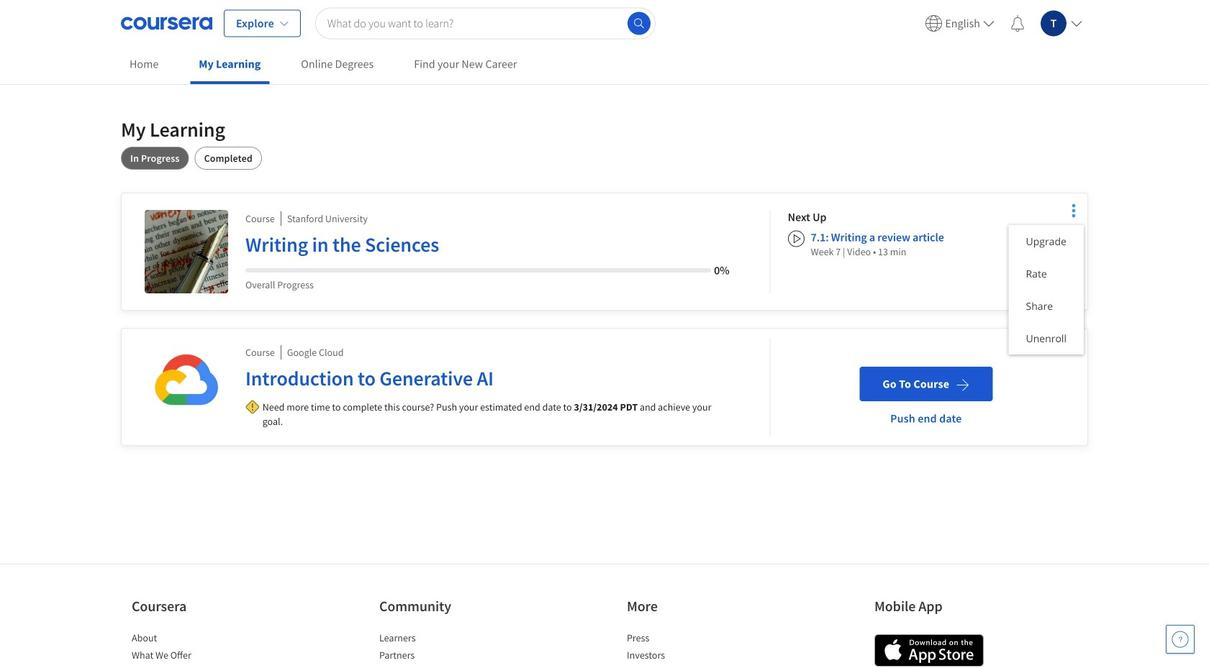 Task type: vqa. For each thing, say whether or not it's contained in the screenshot.
NAME HOME PAGE | COURSERA image
no



Task type: describe. For each thing, give the bounding box(es) containing it.
help center image
[[1172, 631, 1189, 649]]

1 list from the left
[[132, 631, 254, 669]]

2 menu item from the top
[[1009, 258, 1084, 290]]

writing in the sciences image
[[145, 210, 228, 294]]

2 list from the left
[[379, 631, 502, 669]]

coursera image
[[121, 12, 212, 35]]



Task type: locate. For each thing, give the bounding box(es) containing it.
download on the app store image
[[875, 635, 984, 667]]

2 horizontal spatial list
[[627, 631, 749, 669]]

menu
[[1009, 225, 1084, 355]]

3 list from the left
[[627, 631, 749, 669]]

menu item
[[1009, 225, 1084, 258], [1009, 258, 1084, 290], [1009, 290, 1084, 322], [1009, 322, 1084, 355]]

3 menu item from the top
[[1009, 290, 1084, 322]]

list item
[[132, 631, 254, 649], [379, 631, 502, 649], [627, 631, 749, 649], [132, 649, 254, 666], [379, 649, 502, 666], [627, 649, 749, 666]]

list
[[132, 631, 254, 669], [379, 631, 502, 669], [627, 631, 749, 669]]

tab list
[[121, 147, 1088, 170]]

None search field
[[315, 8, 656, 39]]

1 menu item from the top
[[1009, 225, 1084, 258]]

4 menu item from the top
[[1009, 322, 1084, 355]]

introduction to generative ai image
[[145, 338, 228, 422]]

more option for introduction to generative ai image
[[1064, 336, 1084, 356]]

0 horizontal spatial list
[[132, 631, 254, 669]]

more option for writing in the sciences image
[[1064, 201, 1084, 221]]

1 horizontal spatial list
[[379, 631, 502, 669]]



